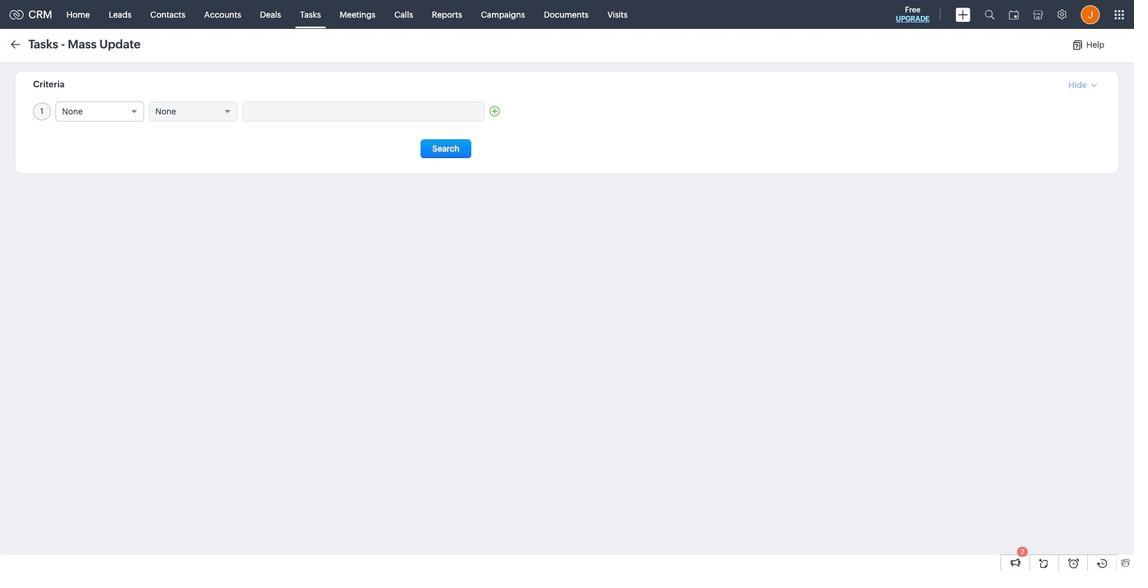 Task type: vqa. For each thing, say whether or not it's contained in the screenshot.
field
no



Task type: describe. For each thing, give the bounding box(es) containing it.
calendar image
[[1009, 10, 1019, 19]]

create menu element
[[949, 0, 978, 29]]

profile element
[[1074, 0, 1107, 29]]

profile image
[[1081, 5, 1100, 24]]

create menu image
[[956, 7, 971, 22]]



Task type: locate. For each thing, give the bounding box(es) containing it.
None text field
[[243, 102, 484, 121]]

logo image
[[9, 10, 24, 19]]

search image
[[985, 9, 995, 19]]

search element
[[978, 0, 1002, 29]]



